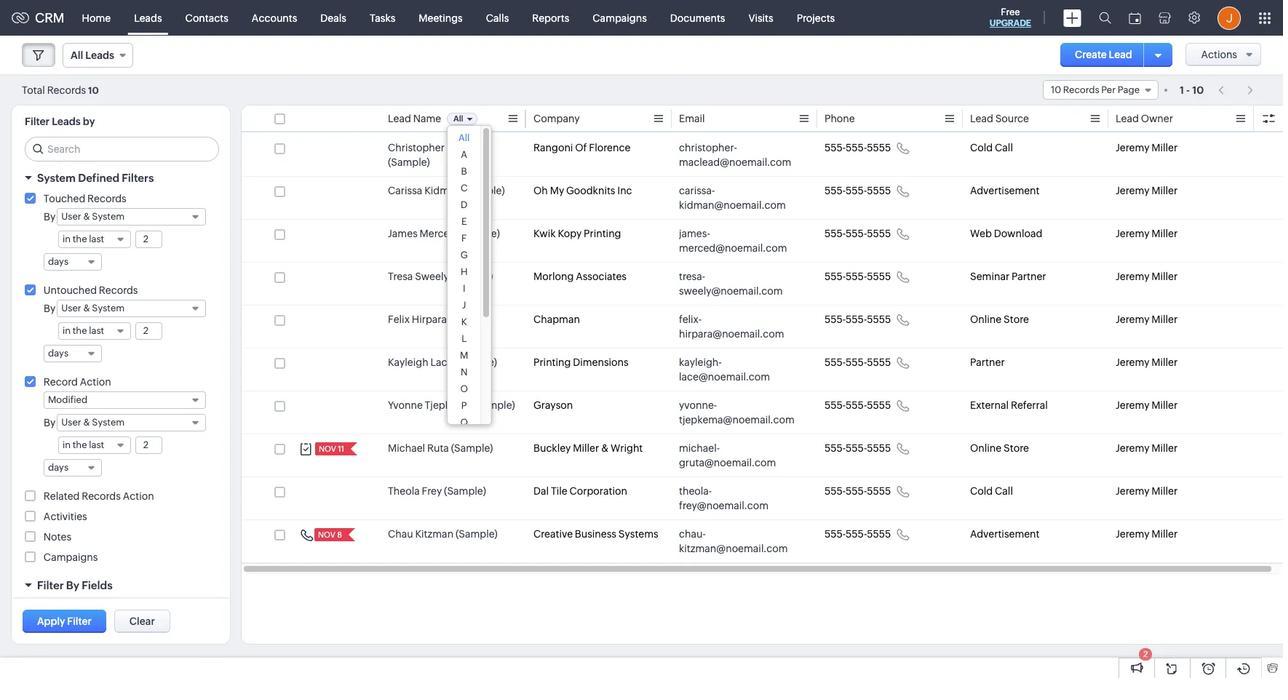 Task type: locate. For each thing, give the bounding box(es) containing it.
0 vertical spatial cold call
[[971, 142, 1014, 154]]

2 advertisement from the top
[[971, 529, 1040, 540]]

10 inside total records 10
[[88, 85, 99, 96]]

1 store from the top
[[1004, 314, 1030, 326]]

cold call
[[971, 142, 1014, 154], [971, 486, 1014, 497]]

partner right seminar
[[1012, 271, 1047, 283]]

christopher- maclead@noemail.com
[[679, 142, 792, 168]]

activities
[[44, 511, 87, 523]]

(sample) down e
[[458, 228, 500, 240]]

2 last from the top
[[89, 326, 104, 336]]

0 horizontal spatial 10
[[88, 85, 99, 96]]

1 vertical spatial days
[[48, 348, 68, 359]]

2 vertical spatial in
[[63, 440, 71, 451]]

lead left name
[[388, 113, 411, 125]]

michael-
[[679, 443, 720, 454]]

nov
[[319, 445, 336, 454], [318, 531, 336, 540]]

2 vertical spatial user & system field
[[57, 414, 206, 432]]

10 555-555-5555 from the top
[[825, 529, 892, 540]]

user & system field for touched records
[[57, 208, 206, 226]]

campaigns down notes
[[44, 552, 98, 564]]

in the last down touched records
[[63, 234, 104, 245]]

(sample) down q
[[451, 443, 493, 454]]

by for third user & system field
[[44, 417, 56, 429]]

0 vertical spatial campaigns
[[593, 12, 647, 24]]

name
[[413, 113, 441, 125]]

& for touched records user & system field
[[83, 211, 90, 222]]

user & system field down 'untouched records' on the left of the page
[[57, 300, 206, 318]]

jeremy miller for james- merced@noemail.com
[[1116, 228, 1178, 240]]

1 vertical spatial cold
[[971, 486, 993, 497]]

the down touched records
[[73, 234, 87, 245]]

frey
[[422, 486, 442, 497]]

in the last field down touched records
[[58, 231, 131, 248]]

2 in the last field from the top
[[58, 323, 131, 340]]

9 jeremy miller from the top
[[1116, 486, 1178, 497]]

3 555-555-5555 from the top
[[825, 228, 892, 240]]

online
[[971, 314, 1002, 326], [971, 443, 1002, 454]]

in down modified
[[63, 440, 71, 451]]

campaigns link
[[581, 0, 659, 35]]

1 5555 from the top
[[867, 142, 892, 154]]

days field up untouched
[[44, 253, 102, 271]]

(sample) for james merced (sample)
[[458, 228, 500, 240]]

555-555-5555 for chau- kitzman@noemail.com
[[825, 529, 892, 540]]

jeremy miller for felix- hirpara@noemail.com
[[1116, 314, 1178, 326]]

yvonne
[[388, 400, 423, 411]]

oh
[[534, 185, 548, 197]]

7 5555 from the top
[[867, 400, 892, 411]]

by down touched
[[44, 211, 56, 223]]

10 jeremy miller from the top
[[1116, 529, 1178, 540]]

1 cold from the top
[[971, 142, 993, 154]]

1 vertical spatial in the last
[[63, 326, 104, 336]]

0 horizontal spatial all
[[71, 50, 83, 61]]

10 for 1 - 10
[[1193, 84, 1205, 96]]

user for untouched
[[61, 303, 81, 314]]

free upgrade
[[990, 7, 1032, 28]]

user down touched
[[61, 211, 81, 222]]

1 user & system from the top
[[61, 211, 125, 222]]

6 555-555-5555 from the top
[[825, 357, 892, 368]]

0 vertical spatial call
[[995, 142, 1014, 154]]

michael ruta (sample) link
[[388, 441, 493, 456]]

8 jeremy from the top
[[1116, 443, 1150, 454]]

user & system field down filters
[[57, 208, 206, 226]]

1 advertisement from the top
[[971, 185, 1040, 197]]

2 vertical spatial last
[[89, 440, 104, 451]]

upgrade
[[990, 18, 1032, 28]]

(sample) for felix hirpara (sample)
[[449, 314, 491, 326]]

all up total records 10 at the left of the page
[[71, 50, 83, 61]]

1 vertical spatial cold call
[[971, 486, 1014, 497]]

projects link
[[786, 0, 847, 35]]

online down the external
[[971, 443, 1002, 454]]

records right related
[[82, 491, 121, 502]]

2 days from the top
[[48, 348, 68, 359]]

10 jeremy from the top
[[1116, 529, 1150, 540]]

(sample) right kitzman
[[456, 529, 498, 540]]

555-555-5555 for yvonne- tjepkema@noemail.com
[[825, 400, 892, 411]]

actions
[[1202, 49, 1238, 60]]

user & system field for untouched records
[[57, 300, 206, 318]]

1 vertical spatial all
[[454, 114, 464, 123]]

0 vertical spatial printing
[[584, 228, 622, 240]]

ruta
[[427, 443, 449, 454]]

10 for total records 10
[[88, 85, 99, 96]]

miller for yvonne- tjepkema@noemail.com
[[1152, 400, 1178, 411]]

1 vertical spatial call
[[995, 486, 1014, 497]]

0 vertical spatial cold
[[971, 142, 993, 154]]

1 online store from the top
[[971, 314, 1030, 326]]

1 in the last field from the top
[[58, 231, 131, 248]]

total
[[22, 84, 45, 96]]

phone
[[825, 113, 855, 125]]

2 in from the top
[[63, 326, 71, 336]]

0 horizontal spatial printing
[[534, 357, 571, 368]]

associates
[[576, 271, 627, 283]]

7 jeremy from the top
[[1116, 400, 1150, 411]]

partner up the external
[[971, 357, 1005, 368]]

records left per
[[1064, 84, 1100, 95]]

1 vertical spatial user & system
[[61, 303, 125, 314]]

1
[[1180, 84, 1185, 96]]

records for touched
[[87, 193, 126, 205]]

records up filter leads by
[[47, 84, 86, 96]]

merced
[[420, 228, 456, 240]]

10 up "by"
[[88, 85, 99, 96]]

(sample) for tresa sweely (sample)
[[451, 271, 493, 283]]

& for user & system field related to untouched records
[[83, 303, 90, 314]]

hirpara@noemail.com
[[679, 328, 785, 340]]

2 vertical spatial user & system
[[61, 417, 125, 428]]

0 vertical spatial advertisement
[[971, 185, 1040, 197]]

None text field
[[136, 232, 162, 248], [136, 323, 162, 339], [136, 438, 162, 454], [136, 232, 162, 248], [136, 323, 162, 339], [136, 438, 162, 454]]

jeremy for felix- hirpara@noemail.com
[[1116, 314, 1150, 326]]

5 5555 from the top
[[867, 314, 892, 326]]

1 horizontal spatial printing
[[584, 228, 622, 240]]

(sample) down l on the left of page
[[455, 357, 497, 368]]

9 555-555-5555 from the top
[[825, 486, 892, 497]]

0 vertical spatial online
[[971, 314, 1002, 326]]

online down seminar
[[971, 314, 1002, 326]]

the down untouched
[[73, 326, 87, 336]]

by
[[44, 211, 56, 223], [44, 303, 56, 315], [44, 417, 56, 429], [66, 580, 79, 592]]

in the last field down 'untouched records' on the left of the page
[[58, 323, 131, 340]]

2 vertical spatial filter
[[67, 616, 92, 628]]

the down modified
[[73, 440, 87, 451]]

2 vertical spatial days
[[48, 462, 68, 473]]

by left fields
[[66, 580, 79, 592]]

8 555-555-5555 from the top
[[825, 443, 892, 454]]

filter inside button
[[67, 616, 92, 628]]

leads right home
[[134, 12, 162, 24]]

in the last field for touched
[[58, 231, 131, 248]]

0 vertical spatial user & system
[[61, 211, 125, 222]]

in down untouched
[[63, 326, 71, 336]]

online store down seminar partner
[[971, 314, 1030, 326]]

0 horizontal spatial partner
[[971, 357, 1005, 368]]

last down 'untouched records' on the left of the page
[[89, 326, 104, 336]]

6 jeremy from the top
[[1116, 357, 1150, 368]]

3 5555 from the top
[[867, 228, 892, 240]]

1 vertical spatial days field
[[44, 345, 102, 363]]

records for untouched
[[99, 285, 138, 296]]

nov 8 link
[[315, 529, 344, 542]]

10
[[1193, 84, 1205, 96], [1052, 84, 1062, 95], [88, 85, 99, 96]]

7 jeremy miller from the top
[[1116, 400, 1178, 411]]

user & system down touched records
[[61, 211, 125, 222]]

lead for lead name
[[388, 113, 411, 125]]

1 vertical spatial online store
[[971, 443, 1030, 454]]

by for touched records user & system field
[[44, 211, 56, 223]]

6 5555 from the top
[[867, 357, 892, 368]]

10 right -
[[1193, 84, 1205, 96]]

q
[[461, 417, 468, 428]]

store for michael- gruta@noemail.com
[[1004, 443, 1030, 454]]

& down touched records
[[83, 211, 90, 222]]

yvonne- tjepkema@noemail.com
[[679, 400, 795, 426]]

1 vertical spatial user
[[61, 303, 81, 314]]

filter down total at left top
[[25, 116, 50, 127]]

2 vertical spatial in the last
[[63, 440, 104, 451]]

days field up 'record action'
[[44, 345, 102, 363]]

kopy
[[558, 228, 582, 240]]

1 vertical spatial in the last field
[[58, 323, 131, 340]]

system up touched
[[37, 172, 76, 184]]

theola frey (sample) link
[[388, 484, 486, 499]]

cold for theola- frey@noemail.com
[[971, 486, 993, 497]]

0 vertical spatial days
[[48, 256, 68, 267]]

seminar
[[971, 271, 1010, 283]]

user & system down modified
[[61, 417, 125, 428]]

records inside field
[[1064, 84, 1100, 95]]

1 555-555-5555 from the top
[[825, 142, 892, 154]]

0 vertical spatial leads
[[134, 12, 162, 24]]

5 jeremy from the top
[[1116, 314, 1150, 326]]

2 vertical spatial days field
[[44, 460, 102, 477]]

1 horizontal spatial action
[[123, 491, 154, 502]]

0 vertical spatial user & system field
[[57, 208, 206, 226]]

3 user & system from the top
[[61, 417, 125, 428]]

jeremy for kayleigh- lace@noemail.com
[[1116, 357, 1150, 368]]

store
[[1004, 314, 1030, 326], [1004, 443, 1030, 454]]

1 user & system field from the top
[[57, 208, 206, 226]]

all inside all leads "field"
[[71, 50, 83, 61]]

0 vertical spatial in the last
[[63, 234, 104, 245]]

lead right create
[[1110, 49, 1133, 60]]

nov left 8
[[318, 531, 336, 540]]

4 jeremy from the top
[[1116, 271, 1150, 283]]

lace
[[431, 357, 453, 368]]

last up related records action
[[89, 440, 104, 451]]

3 days field from the top
[[44, 460, 102, 477]]

4 5555 from the top
[[867, 271, 892, 283]]

10 inside '10 records per page' field
[[1052, 84, 1062, 95]]

miller for kayleigh- lace@noemail.com
[[1152, 357, 1178, 368]]

jeremy miller for kayleigh- lace@noemail.com
[[1116, 357, 1178, 368]]

in the last for touched
[[63, 234, 104, 245]]

&
[[83, 211, 90, 222], [83, 303, 90, 314], [83, 417, 90, 428], [602, 443, 609, 454]]

filter inside dropdown button
[[37, 580, 64, 592]]

yvonne- tjepkema@noemail.com link
[[679, 398, 796, 427]]

1 call from the top
[[995, 142, 1014, 154]]

filter right apply
[[67, 616, 92, 628]]

1 in the last from the top
[[63, 234, 104, 245]]

miller for james- merced@noemail.com
[[1152, 228, 1178, 240]]

1 vertical spatial the
[[73, 326, 87, 336]]

0 vertical spatial user
[[61, 211, 81, 222]]

1 cold call from the top
[[971, 142, 1014, 154]]

user & system field down the modified field
[[57, 414, 206, 432]]

row group containing christopher maclead (sample)
[[242, 134, 1284, 564]]

user down modified
[[61, 417, 81, 428]]

(sample) for kayleigh lace (sample)
[[455, 357, 497, 368]]

chau- kitzman@noemail.com
[[679, 529, 788, 555]]

yvonne-
[[679, 400, 717, 411]]

5 jeremy miller from the top
[[1116, 314, 1178, 326]]

1 vertical spatial nov
[[318, 531, 336, 540]]

last down touched records
[[89, 234, 104, 245]]

0 vertical spatial store
[[1004, 314, 1030, 326]]

1 vertical spatial partner
[[971, 357, 1005, 368]]

2 in the last from the top
[[63, 326, 104, 336]]

days for untouched records
[[48, 348, 68, 359]]

campaigns right reports link
[[593, 12, 647, 24]]

2 5555 from the top
[[867, 185, 892, 197]]

1 vertical spatial online
[[971, 443, 1002, 454]]

m
[[460, 350, 469, 361]]

days up record
[[48, 348, 68, 359]]

leads inside "field"
[[85, 50, 114, 61]]

contacts link
[[174, 0, 240, 35]]

online store for felix- hirpara@noemail.com
[[971, 314, 1030, 326]]

jeremy for yvonne- tjepkema@noemail.com
[[1116, 400, 1150, 411]]

2 call from the top
[[995, 486, 1014, 497]]

by down modified
[[44, 417, 56, 429]]

10 left per
[[1052, 84, 1062, 95]]

1 vertical spatial filter
[[37, 580, 64, 592]]

lead source
[[971, 113, 1030, 125]]

1 online from the top
[[971, 314, 1002, 326]]

1 user from the top
[[61, 211, 81, 222]]

2 cold from the top
[[971, 486, 993, 497]]

miller for carissa- kidman@noemail.com
[[1152, 185, 1178, 197]]

filter leads by
[[25, 116, 95, 127]]

5 555-555-5555 from the top
[[825, 314, 892, 326]]

printing right kopy
[[584, 228, 622, 240]]

morlong associates
[[534, 271, 627, 283]]

(sample) down 'j'
[[449, 314, 491, 326]]

nov left 11
[[319, 445, 336, 454]]

4 555-555-5555 from the top
[[825, 271, 892, 283]]

user down untouched
[[61, 303, 81, 314]]

0 vertical spatial last
[[89, 234, 104, 245]]

leads left "by"
[[52, 116, 81, 127]]

kidman@noemail.com
[[679, 200, 786, 211]]

2 vertical spatial leads
[[52, 116, 81, 127]]

jeremy miller for tresa- sweely@noemail.com
[[1116, 271, 1178, 283]]

0 vertical spatial filter
[[25, 116, 50, 127]]

2 vertical spatial user
[[61, 417, 81, 428]]

calendar image
[[1129, 12, 1142, 24]]

lead for lead source
[[971, 113, 994, 125]]

0 horizontal spatial leads
[[52, 116, 81, 127]]

1 horizontal spatial leads
[[85, 50, 114, 61]]

(sample) for carissa kidman (sample)
[[463, 185, 505, 197]]

michael- gruta@noemail.com link
[[679, 441, 796, 470]]

lead down page
[[1116, 113, 1140, 125]]

chau- kitzman@noemail.com link
[[679, 527, 796, 556]]

3 in the last from the top
[[63, 440, 104, 451]]

0 vertical spatial the
[[73, 234, 87, 245]]

user & system down 'untouched records' on the left of the page
[[61, 303, 125, 314]]

1 vertical spatial action
[[123, 491, 154, 502]]

(sample) inside "link"
[[444, 486, 486, 497]]

2 jeremy miller from the top
[[1116, 185, 1178, 197]]

jeremy for james- merced@noemail.com
[[1116, 228, 1150, 240]]

7 555-555-5555 from the top
[[825, 400, 892, 411]]

row group
[[242, 134, 1284, 564]]

& left wright
[[602, 443, 609, 454]]

store down external referral
[[1004, 443, 1030, 454]]

maclead@noemail.com
[[679, 157, 792, 168]]

buckley miller & wright
[[534, 443, 643, 454]]

in the last down 'untouched records' on the left of the page
[[63, 326, 104, 336]]

1 vertical spatial in
[[63, 326, 71, 336]]

referral
[[1011, 400, 1048, 411]]

home
[[82, 12, 111, 24]]

(sample) down christopher on the top of page
[[388, 157, 430, 168]]

leads down home link
[[85, 50, 114, 61]]

2 vertical spatial in the last field
[[58, 437, 131, 454]]

frey@noemail.com
[[679, 500, 769, 512]]

0 vertical spatial in
[[63, 234, 71, 245]]

5555 for yvonne- tjepkema@noemail.com
[[867, 400, 892, 411]]

days field up related
[[44, 460, 102, 477]]

in the last field up related records action
[[58, 437, 131, 454]]

days field
[[44, 253, 102, 271], [44, 345, 102, 363], [44, 460, 102, 477]]

visits link
[[737, 0, 786, 35]]

in the last
[[63, 234, 104, 245], [63, 326, 104, 336], [63, 440, 104, 451]]

2 store from the top
[[1004, 443, 1030, 454]]

reports
[[533, 12, 570, 24]]

0 vertical spatial online store
[[971, 314, 1030, 326]]

profile element
[[1210, 0, 1250, 35]]

days up related
[[48, 462, 68, 473]]

1 jeremy from the top
[[1116, 142, 1150, 154]]

2 horizontal spatial 10
[[1193, 84, 1205, 96]]

& down modified
[[83, 417, 90, 428]]

1 jeremy miller from the top
[[1116, 142, 1178, 154]]

0 vertical spatial all
[[71, 50, 83, 61]]

1 vertical spatial campaigns
[[44, 552, 98, 564]]

records down defined
[[87, 193, 126, 205]]

lead left source
[[971, 113, 994, 125]]

page
[[1118, 84, 1140, 95]]

(sample) up d
[[463, 185, 505, 197]]

1 vertical spatial last
[[89, 326, 104, 336]]

1 in from the top
[[63, 234, 71, 245]]

cold call for theola- frey@noemail.com
[[971, 486, 1014, 497]]

filter for filter leads by
[[25, 116, 50, 127]]

(sample) up i
[[451, 271, 493, 283]]

1 vertical spatial user & system field
[[57, 300, 206, 318]]

1 - 10
[[1180, 84, 1205, 96]]

filter by fields
[[37, 580, 113, 592]]

store down seminar partner
[[1004, 314, 1030, 326]]

1 vertical spatial store
[[1004, 443, 1030, 454]]

0 vertical spatial action
[[80, 376, 111, 388]]

0 vertical spatial days field
[[44, 253, 102, 271]]

jeremy miller for yvonne- tjepkema@noemail.com
[[1116, 400, 1178, 411]]

online store down external referral
[[971, 443, 1030, 454]]

9 jeremy from the top
[[1116, 486, 1150, 497]]

by
[[83, 116, 95, 127]]

2 vertical spatial the
[[73, 440, 87, 451]]

l
[[462, 334, 467, 344]]

records right untouched
[[99, 285, 138, 296]]

all up maclead
[[454, 114, 464, 123]]

(sample)
[[388, 157, 430, 168], [463, 185, 505, 197], [458, 228, 500, 240], [451, 271, 493, 283], [449, 314, 491, 326], [455, 357, 497, 368], [473, 400, 515, 411], [451, 443, 493, 454], [444, 486, 486, 497], [456, 529, 498, 540]]

2 user & system from the top
[[61, 303, 125, 314]]

3 user & system field from the top
[[57, 414, 206, 432]]

apply
[[37, 616, 65, 628]]

1 vertical spatial advertisement
[[971, 529, 1040, 540]]

user & system for untouched
[[61, 303, 125, 314]]

jeremy miller for theola- frey@noemail.com
[[1116, 486, 1178, 497]]

1 vertical spatial leads
[[85, 50, 114, 61]]

8 5555 from the top
[[867, 443, 892, 454]]

4 jeremy miller from the top
[[1116, 271, 1178, 283]]

1 days field from the top
[[44, 253, 102, 271]]

1 horizontal spatial all
[[454, 114, 464, 123]]

printing up grayson
[[534, 357, 571, 368]]

0 vertical spatial nov
[[319, 445, 336, 454]]

2
[[1144, 650, 1148, 659]]

User & System field
[[57, 208, 206, 226], [57, 300, 206, 318], [57, 414, 206, 432]]

2 jeremy from the top
[[1116, 185, 1150, 197]]

record action
[[44, 376, 111, 388]]

2 user & system field from the top
[[57, 300, 206, 318]]

2 the from the top
[[73, 326, 87, 336]]

(sample) inside christopher maclead (sample)
[[388, 157, 430, 168]]

9 5555 from the top
[[867, 486, 892, 497]]

profile image
[[1218, 6, 1242, 29]]

(sample) right frey
[[444, 486, 486, 497]]

of
[[575, 142, 587, 154]]

10 Records Per Page field
[[1044, 80, 1159, 100]]

1 days from the top
[[48, 256, 68, 267]]

2 days field from the top
[[44, 345, 102, 363]]

1 horizontal spatial 10
[[1052, 84, 1062, 95]]

in down touched
[[63, 234, 71, 245]]

calls link
[[475, 0, 521, 35]]

2 cold call from the top
[[971, 486, 1014, 497]]

2 online from the top
[[971, 443, 1002, 454]]

cold call for christopher- maclead@noemail.com
[[971, 142, 1014, 154]]

1 last from the top
[[89, 234, 104, 245]]

online store for michael- gruta@noemail.com
[[971, 443, 1030, 454]]

by down untouched
[[44, 303, 56, 315]]

total records 10
[[22, 84, 99, 96]]

christopher
[[388, 142, 445, 154]]

& down 'untouched records' on the left of the page
[[83, 303, 90, 314]]

in the last field
[[58, 231, 131, 248], [58, 323, 131, 340], [58, 437, 131, 454]]

1 horizontal spatial partner
[[1012, 271, 1047, 283]]

leads
[[134, 12, 162, 24], [85, 50, 114, 61], [52, 116, 81, 127]]

10 records per page
[[1052, 84, 1140, 95]]

0 horizontal spatial campaigns
[[44, 552, 98, 564]]

kayleigh-
[[679, 357, 722, 368]]

6 jeremy miller from the top
[[1116, 357, 1178, 368]]

documents link
[[659, 0, 737, 35]]

3 jeremy from the top
[[1116, 228, 1150, 240]]

in the last for untouched
[[63, 326, 104, 336]]

dal
[[534, 486, 549, 497]]

navigation
[[1212, 79, 1262, 100]]

1 the from the top
[[73, 234, 87, 245]]

in the last down modified
[[63, 440, 104, 451]]

kwik
[[534, 228, 556, 240]]

campaigns
[[593, 12, 647, 24], [44, 552, 98, 564]]

2 555-555-5555 from the top
[[825, 185, 892, 197]]

filter up apply
[[37, 580, 64, 592]]

last for untouched
[[89, 326, 104, 336]]

days up untouched
[[48, 256, 68, 267]]

3 jeremy miller from the top
[[1116, 228, 1178, 240]]

8 jeremy miller from the top
[[1116, 443, 1178, 454]]

(sample) right p
[[473, 400, 515, 411]]

2 online store from the top
[[971, 443, 1030, 454]]

2 user from the top
[[61, 303, 81, 314]]

5555 for christopher- maclead@noemail.com
[[867, 142, 892, 154]]

5555 for michael- gruta@noemail.com
[[867, 443, 892, 454]]

carissa- kidman@noemail.com
[[679, 185, 786, 211]]

10 5555 from the top
[[867, 529, 892, 540]]

0 vertical spatial in the last field
[[58, 231, 131, 248]]

5555 for theola- frey@noemail.com
[[867, 486, 892, 497]]



Task type: describe. For each thing, give the bounding box(es) containing it.
leads for all leads
[[85, 50, 114, 61]]

carissa kidman (sample)
[[388, 185, 505, 197]]

n
[[461, 367, 468, 378]]

contacts
[[185, 12, 229, 24]]

in for touched
[[63, 234, 71, 245]]

lead inside button
[[1110, 49, 1133, 60]]

cold for christopher- maclead@noemail.com
[[971, 142, 993, 154]]

days for touched records
[[48, 256, 68, 267]]

user for touched
[[61, 211, 81, 222]]

systems
[[619, 529, 659, 540]]

yvonne tjepkema (sample)
[[388, 400, 515, 411]]

lace@noemail.com
[[679, 371, 771, 383]]

tjepkema
[[425, 400, 471, 411]]

2 horizontal spatial leads
[[134, 12, 162, 24]]

kayleigh
[[388, 357, 429, 368]]

Search text field
[[25, 138, 218, 161]]

free
[[1002, 7, 1021, 17]]

leads for filter leads by
[[52, 116, 81, 127]]

3 the from the top
[[73, 440, 87, 451]]

e
[[462, 216, 467, 227]]

dimensions
[[573, 357, 629, 368]]

crm
[[35, 10, 65, 25]]

tresa
[[388, 271, 413, 283]]

miller for michael- gruta@noemail.com
[[1152, 443, 1178, 454]]

3 last from the top
[[89, 440, 104, 451]]

jeremy for theola- frey@noemail.com
[[1116, 486, 1150, 497]]

call for christopher- maclead@noemail.com
[[995, 142, 1014, 154]]

0 vertical spatial partner
[[1012, 271, 1047, 283]]

miller for felix- hirpara@noemail.com
[[1152, 314, 1178, 326]]

create menu image
[[1064, 9, 1082, 27]]

printing dimensions
[[534, 357, 629, 368]]

5555 for james- merced@noemail.com
[[867, 228, 892, 240]]

555-555-5555 for james- merced@noemail.com
[[825, 228, 892, 240]]

kidman
[[425, 185, 461, 197]]

owner
[[1142, 113, 1174, 125]]

days field for untouched
[[44, 345, 102, 363]]

inc
[[618, 185, 633, 197]]

michael ruta (sample)
[[388, 443, 493, 454]]

jeremy miller for michael- gruta@noemail.com
[[1116, 443, 1178, 454]]

michael
[[388, 443, 425, 454]]

leads link
[[122, 0, 174, 35]]

555-555-5555 for michael- gruta@noemail.com
[[825, 443, 892, 454]]

projects
[[797, 12, 835, 24]]

all for all leads
[[71, 50, 83, 61]]

5555 for chau- kitzman@noemail.com
[[867, 529, 892, 540]]

5555 for felix- hirpara@noemail.com
[[867, 314, 892, 326]]

& for third user & system field
[[83, 417, 90, 428]]

business
[[575, 529, 617, 540]]

filter for filter by fields
[[37, 580, 64, 592]]

related
[[44, 491, 80, 502]]

kayleigh lace (sample) link
[[388, 355, 497, 370]]

in for untouched
[[63, 326, 71, 336]]

by for user & system field related to untouched records
[[44, 303, 56, 315]]

store for felix- hirpara@noemail.com
[[1004, 314, 1030, 326]]

meetings
[[419, 12, 463, 24]]

sweely@noemail.com
[[679, 285, 783, 297]]

system defined filters button
[[12, 165, 230, 191]]

(sample) for theola frey (sample)
[[444, 486, 486, 497]]

theola- frey@noemail.com
[[679, 486, 769, 512]]

jeremy miller for chau- kitzman@noemail.com
[[1116, 529, 1178, 540]]

kayleigh lace (sample)
[[388, 357, 497, 368]]

create lead
[[1076, 49, 1133, 60]]

nov for chau
[[318, 531, 336, 540]]

chau kitzman (sample)
[[388, 529, 498, 540]]

jeremy miller for carissa- kidman@noemail.com
[[1116, 185, 1178, 197]]

(sample) for chau kitzman (sample)
[[456, 529, 498, 540]]

hirpara
[[412, 314, 447, 326]]

james-
[[679, 228, 711, 240]]

system inside dropdown button
[[37, 172, 76, 184]]

5555 for carissa- kidman@noemail.com
[[867, 185, 892, 197]]

theola-
[[679, 486, 712, 497]]

(sample) for yvonne tjepkema (sample)
[[473, 400, 515, 411]]

miller for christopher- maclead@noemail.com
[[1152, 142, 1178, 154]]

555-555-5555 for theola- frey@noemail.com
[[825, 486, 892, 497]]

oh my goodknits inc
[[534, 185, 633, 197]]

3 user from the top
[[61, 417, 81, 428]]

reports link
[[521, 0, 581, 35]]

nov 11 link
[[315, 443, 346, 456]]

tjepkema@noemail.com
[[679, 414, 795, 426]]

related records action
[[44, 491, 154, 502]]

records for related
[[82, 491, 121, 502]]

b
[[461, 166, 467, 177]]

last for touched
[[89, 234, 104, 245]]

the for touched
[[73, 234, 87, 245]]

3 in the last field from the top
[[58, 437, 131, 454]]

untouched
[[44, 285, 97, 296]]

records for 10
[[1064, 84, 1100, 95]]

system down 'untouched records' on the left of the page
[[92, 303, 125, 314]]

theola frey (sample)
[[388, 486, 486, 497]]

in the last field for untouched
[[58, 323, 131, 340]]

deals
[[321, 12, 347, 24]]

555-555-5555 for tresa- sweely@noemail.com
[[825, 271, 892, 283]]

james
[[388, 228, 418, 240]]

web
[[971, 228, 992, 240]]

jeremy for carissa- kidman@noemail.com
[[1116, 185, 1150, 197]]

555-555-5555 for christopher- maclead@noemail.com
[[825, 142, 892, 154]]

3 in from the top
[[63, 440, 71, 451]]

by inside dropdown button
[[66, 580, 79, 592]]

Modified field
[[44, 392, 206, 409]]

miller for tresa- sweely@noemail.com
[[1152, 271, 1178, 283]]

create lead button
[[1061, 43, 1147, 67]]

5555 for kayleigh- lace@noemail.com
[[867, 357, 892, 368]]

crm link
[[12, 10, 65, 25]]

system down the modified field
[[92, 417, 125, 428]]

555-555-5555 for felix- hirpara@noemail.com
[[825, 314, 892, 326]]

555-555-5555 for carissa- kidman@noemail.com
[[825, 185, 892, 197]]

(sample) for michael ruta (sample)
[[451, 443, 493, 454]]

source
[[996, 113, 1030, 125]]

defined
[[78, 172, 119, 184]]

online for felix- hirpara@noemail.com
[[971, 314, 1002, 326]]

nov for michael
[[319, 445, 336, 454]]

lead for lead owner
[[1116, 113, 1140, 125]]

external referral
[[971, 400, 1048, 411]]

advertisement for chau- kitzman@noemail.com
[[971, 529, 1040, 540]]

felix hirpara (sample) link
[[388, 312, 491, 327]]

online for michael- gruta@noemail.com
[[971, 443, 1002, 454]]

miller for chau- kitzman@noemail.com
[[1152, 529, 1178, 540]]

5555 for tresa- sweely@noemail.com
[[867, 271, 892, 283]]

All Leads field
[[63, 43, 133, 68]]

kayleigh- lace@noemail.com link
[[679, 355, 796, 385]]

user & system for touched
[[61, 211, 125, 222]]

all for all
[[454, 114, 464, 123]]

christopher maclead (sample) link
[[388, 141, 519, 170]]

tresa- sweely@noemail.com
[[679, 271, 783, 297]]

notes
[[44, 532, 71, 543]]

sweely
[[415, 271, 449, 283]]

company
[[534, 113, 580, 125]]

jeremy for chau- kitzman@noemail.com
[[1116, 529, 1150, 540]]

jeremy for michael- gruta@noemail.com
[[1116, 443, 1150, 454]]

corporation
[[570, 486, 628, 497]]

search image
[[1100, 12, 1112, 24]]

record
[[44, 376, 78, 388]]

1 vertical spatial printing
[[534, 357, 571, 368]]

tile
[[551, 486, 568, 497]]

miller for theola- frey@noemail.com
[[1152, 486, 1178, 497]]

filters
[[122, 172, 154, 184]]

d
[[461, 200, 468, 210]]

create
[[1076, 49, 1108, 60]]

christopher- maclead@noemail.com link
[[679, 141, 796, 170]]

seminar partner
[[971, 271, 1047, 283]]

per
[[1102, 84, 1116, 95]]

(sample) for christopher maclead (sample)
[[388, 157, 430, 168]]

search element
[[1091, 0, 1121, 36]]

tresa sweely (sample)
[[388, 271, 493, 283]]

advertisement for carissa- kidman@noemail.com
[[971, 185, 1040, 197]]

create menu element
[[1055, 0, 1091, 35]]

felix- hirpara@noemail.com
[[679, 314, 785, 340]]

p
[[462, 401, 467, 411]]

jeremy miller for christopher- maclead@noemail.com
[[1116, 142, 1178, 154]]

kayleigh- lace@noemail.com
[[679, 357, 771, 383]]

the for untouched
[[73, 326, 87, 336]]

records for total
[[47, 84, 86, 96]]

yvonne tjepkema (sample) link
[[388, 398, 515, 413]]

christopher-
[[679, 142, 738, 154]]

call for theola- frey@noemail.com
[[995, 486, 1014, 497]]

nov 8
[[318, 531, 342, 540]]

nov 11
[[319, 445, 345, 454]]

jeremy for christopher- maclead@noemail.com
[[1116, 142, 1150, 154]]

my
[[550, 185, 565, 197]]

james merced (sample) link
[[388, 226, 500, 241]]

1 horizontal spatial campaigns
[[593, 12, 647, 24]]

creative business systems
[[534, 529, 659, 540]]

goodknits
[[567, 185, 616, 197]]

carissa-
[[679, 185, 715, 197]]

0 horizontal spatial action
[[80, 376, 111, 388]]

wright
[[611, 443, 643, 454]]

3 days from the top
[[48, 462, 68, 473]]

system down touched records
[[92, 211, 125, 222]]

felix-
[[679, 314, 702, 326]]

jeremy for tresa- sweely@noemail.com
[[1116, 271, 1150, 283]]



Task type: vqa. For each thing, say whether or not it's contained in the screenshot.
CRM
yes



